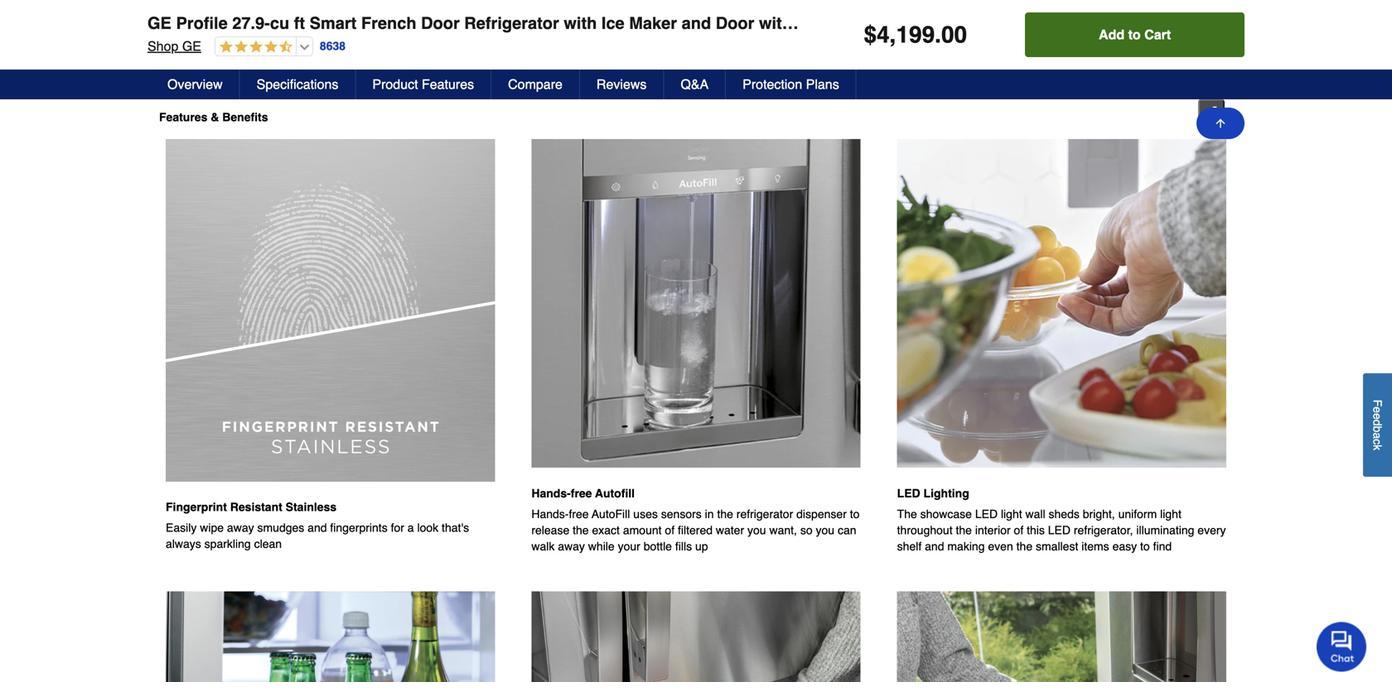 Task type: vqa. For each thing, say whether or not it's contained in the screenshot.
Door to the left
yes



Task type: describe. For each thing, give the bounding box(es) containing it.
adjustable
[[714, 13, 774, 26]]

fingerprint
[[166, 501, 227, 514]]

4,199
[[877, 22, 935, 48]]

autofill for exact
[[229, 12, 269, 25]]

to inside hands-free autofill hands-free autofill uses sensors in the refrigerator dispenser to release the exact amount of filtered water you want, so you can walk away while your bottle fills up
[[850, 508, 860, 521]]

product features
[[372, 77, 474, 92]]

temperature
[[777, 13, 846, 26]]

wipe
[[200, 522, 224, 535]]

water inside hands-free autofill hands-free autofill uses sensors in the refrigerator dispenser to release the exact amount of filtered water you want, so you can walk away while your bottle fills up
[[716, 524, 744, 538]]

chat invite button image
[[1317, 622, 1368, 673]]

storage
[[1115, 34, 1153, 47]]

arrow up image
[[1214, 117, 1228, 130]]

temperature
[[742, 50, 805, 63]]

even
[[988, 541, 1014, 554]]

of inside hands-free autofill hands-free autofill uses sensors in the refrigerator dispenser to release the exact amount of filtered water you want, so you can walk away while your bottle fills up
[[665, 524, 675, 538]]

resistant
[[953, 14, 1023, 33]]

can
[[838, 524, 857, 538]]

(fingerprint-
[[855, 14, 953, 33]]

light up even
[[1001, 508, 1023, 521]]

free for free
[[571, 487, 592, 500]]

shelf
[[897, 541, 922, 554]]

00
[[942, 22, 967, 48]]

2 vertical spatial hands-
[[532, 508, 569, 521]]

this
[[1027, 524, 1045, 538]]

1 you from the left
[[748, 524, 766, 538]]

ft
[[294, 14, 305, 33]]

food inside turbo cool & freeze optimize food and drink storage conditions
[[1038, 34, 1060, 47]]

hands- for hands-free autofill hands-free autofill uses sensors in the refrigerator dispenser to release the exact amount of filtered water you want, so you can walk away while your bottle fills up
[[532, 487, 571, 500]]

the for led lighting the showcase led light wall sheds bright, uniform light throughout the interior
[[440, 33, 460, 46]]

protection
[[743, 77, 803, 92]]

and right the maker
[[682, 14, 711, 33]]

turbo
[[989, 13, 1021, 26]]

the up while
[[573, 524, 589, 538]]

$
[[864, 22, 877, 48]]

that's
[[442, 522, 469, 535]]

bright, for led lighting the showcase led light wall sheds bright, uniform light throughout the interior
[[626, 33, 658, 46]]

q&a button
[[664, 70, 726, 99]]

so
[[801, 524, 813, 538]]

optimize
[[989, 34, 1035, 47]]

bottle
[[644, 541, 672, 554]]

adjustable temperature drawer store specific types of food and drink at the ideal temperature
[[714, 13, 937, 63]]

compare button
[[492, 70, 580, 99]]

the inside adjustable temperature drawer store specific types of food and drink at the ideal temperature
[[921, 34, 937, 47]]

and inside turbo cool & freeze optimize food and drink storage conditions
[[1064, 34, 1083, 47]]

specifications
[[257, 77, 339, 92]]

led lighting the showcase led light wall sheds bright, uniform light throughout the interior
[[440, 12, 658, 62]]

the right in
[[717, 508, 733, 521]]

plans
[[806, 77, 839, 92]]

cu
[[270, 14, 289, 33]]

store
[[714, 34, 742, 47]]

drawer
[[850, 13, 889, 26]]

the inside "led lighting the showcase led light wall sheds bright, uniform light throughout the interior"
[[565, 49, 581, 62]]

2 you from the left
[[816, 524, 835, 538]]

0 horizontal spatial features
[[159, 110, 208, 124]]

add
[[1099, 27, 1125, 42]]

want,
[[770, 524, 797, 538]]

while
[[588, 541, 615, 554]]

a inside fingerprint resistant stainless easily wipe away smudges and fingerprints for a look that's always sparkling clean
[[408, 522, 414, 535]]

star
[[1229, 14, 1273, 33]]

and inside fingerprint resistant stainless easily wipe away smudges and fingerprints for a look that's always sparkling clean
[[308, 522, 327, 535]]

interior for led lighting the showcase led light wall sheds bright, uniform light throughout the interior
[[585, 49, 620, 62]]

shop ge
[[148, 39, 201, 54]]

overview
[[167, 77, 223, 92]]

fingerprints
[[330, 522, 388, 535]]

27.9-
[[232, 14, 270, 33]]

lighting for led lighting the showcase led light wall sheds bright, uniform light throughout the interior of this led refrigerator, illuminating every shelf and making even the smallest items easy to find
[[924, 487, 970, 500]]

every
[[1198, 524, 1226, 538]]

ge profile 27.9-cu ft smart french door refrigerator with ice maker and door within door (fingerprint-resistant stainless steel) energy star
[[148, 14, 1273, 33]]

product features button
[[356, 70, 492, 99]]

release
[[532, 524, 570, 538]]

water inside hands-free autofill release the exact amount of filtered water
[[355, 33, 383, 46]]

hands-free autofill release the exact amount of filtered water
[[166, 12, 383, 46]]

stainless inside fingerprint resistant stainless easily wipe away smudges and fingerprints for a look that's always sparkling clean
[[286, 501, 337, 514]]

1 horizontal spatial ge
[[182, 39, 201, 54]]

freeze
[[1065, 13, 1101, 26]]

clean
[[254, 538, 282, 551]]

compare
[[508, 77, 563, 92]]

c
[[1371, 439, 1385, 445]]

& inside turbo cool & freeze optimize food and drink storage conditions
[[1053, 13, 1061, 26]]

led left refrigerator
[[440, 12, 463, 25]]

the up making
[[956, 524, 972, 538]]

maker
[[629, 14, 677, 33]]

fingerprint resistant stainless easily wipe away smudges and fingerprints for a look that's always sparkling clean
[[166, 501, 469, 551]]

protection plans
[[743, 77, 839, 92]]

protection plans button
[[726, 70, 857, 99]]

find
[[1153, 541, 1172, 554]]

add to cart
[[1099, 27, 1171, 42]]

in
[[705, 508, 714, 521]]

amount inside hands-free autofill hands-free autofill uses sensors in the refrigerator dispenser to release the exact amount of filtered water you want, so you can walk away while your bottle fills up
[[623, 524, 662, 538]]

food inside adjustable temperature drawer store specific types of food and drink at the ideal temperature
[[831, 34, 854, 47]]

sensors
[[661, 508, 702, 521]]

smudges
[[257, 522, 304, 535]]

resistant
[[230, 501, 282, 514]]



Task type: locate. For each thing, give the bounding box(es) containing it.
profile
[[176, 14, 228, 33]]

hands-
[[166, 12, 205, 25], [532, 487, 571, 500], [532, 508, 569, 521]]

energy
[[1154, 14, 1224, 33]]

away inside hands-free autofill hands-free autofill uses sensors in the refrigerator dispenser to release the exact amount of filtered water you want, so you can walk away while your bottle fills up
[[558, 541, 585, 554]]

0 horizontal spatial away
[[227, 522, 254, 535]]

of down sensors
[[665, 524, 675, 538]]

led up even
[[975, 508, 998, 521]]

exact inside hands-free autofill release the exact amount of filtered water
[[231, 33, 259, 46]]

features down overview button at the top left of page
[[159, 110, 208, 124]]

ge up shop
[[148, 14, 171, 33]]

2 door from the left
[[716, 14, 755, 33]]

lighting up making
[[924, 487, 970, 500]]

and down freeze
[[1064, 34, 1083, 47]]

filtered inside hands-free autofill hands-free autofill uses sensors in the refrigerator dispenser to release the exact amount of filtered water you want, so you can walk away while your bottle fills up
[[678, 524, 713, 538]]

0 horizontal spatial you
[[748, 524, 766, 538]]

within
[[759, 14, 807, 33]]

the up shelf on the bottom right
[[897, 508, 917, 521]]

1 horizontal spatial water
[[716, 524, 744, 538]]

1 vertical spatial the
[[897, 508, 917, 521]]

water down french
[[355, 33, 383, 46]]

led up smallest
[[1048, 524, 1071, 538]]

sheds down the ice
[[592, 33, 623, 46]]

at
[[908, 34, 918, 47]]

1 horizontal spatial amount
[[623, 524, 662, 538]]

you
[[748, 524, 766, 538], [816, 524, 835, 538]]

1 horizontal spatial stainless
[[1027, 14, 1100, 33]]

1 horizontal spatial bright,
[[1083, 508, 1115, 521]]

uniform for led lighting the showcase led light wall sheds bright, uniform light throughout the interior
[[440, 49, 479, 62]]

autofill inside hands-free autofill release the exact amount of filtered water
[[229, 12, 269, 25]]

sheds for led lighting the showcase led light wall sheds bright, uniform light throughout the interior
[[592, 33, 623, 46]]

free for the
[[205, 12, 226, 25]]

1 horizontal spatial wall
[[1026, 508, 1046, 521]]

1 horizontal spatial door
[[716, 14, 755, 33]]

of right types
[[818, 34, 828, 47]]

ge down profile
[[182, 39, 201, 54]]

1 horizontal spatial drink
[[1086, 34, 1111, 47]]

filtered inside hands-free autofill release the exact amount of filtered water
[[317, 33, 352, 46]]

to right add at right
[[1129, 27, 1141, 42]]

0 vertical spatial throughout
[[507, 49, 562, 62]]

and right shelf on the bottom right
[[925, 541, 944, 554]]

door up store
[[716, 14, 755, 33]]

1 horizontal spatial features
[[422, 77, 474, 92]]

lighting for led lighting the showcase led light wall sheds bright, uniform light throughout the interior
[[467, 12, 512, 25]]

product
[[372, 77, 418, 92]]

to inside add to cart button
[[1129, 27, 1141, 42]]

fills
[[675, 541, 692, 554]]

of inside led lighting the showcase led light wall sheds bright, uniform light throughout the interior of this led refrigerator, illuminating every shelf and making even the smallest items easy to find
[[1014, 524, 1024, 538]]

e up 'd'
[[1371, 407, 1385, 414]]

benefits
[[222, 110, 268, 124]]

free inside hands-free autofill release the exact amount of filtered water
[[205, 12, 226, 25]]

interior down the ice
[[585, 49, 620, 62]]

features inside button
[[422, 77, 474, 92]]

0 horizontal spatial sheds
[[592, 33, 623, 46]]

wall inside led lighting the showcase led light wall sheds bright, uniform light throughout the interior of this led refrigerator, illuminating every shelf and making even the smallest items easy to find
[[1026, 508, 1046, 521]]

3 door from the left
[[812, 14, 850, 33]]

0 horizontal spatial interior
[[585, 49, 620, 62]]

& right cool
[[1053, 13, 1061, 26]]

1 vertical spatial throughout
[[897, 524, 953, 538]]

1 horizontal spatial autofill
[[595, 487, 635, 500]]

1 vertical spatial interior
[[975, 524, 1011, 538]]

features & benefits
[[159, 110, 268, 124]]

light down refrigerator
[[482, 49, 503, 62]]

the for led lighting the showcase led light wall sheds bright, uniform light throughout the interior of this led refrigerator, illuminating every shelf and making even the smallest items easy to find
[[897, 508, 917, 521]]

interior for led lighting the showcase led light wall sheds bright, uniform light throughout the interior of this led refrigerator, illuminating every shelf and making even the smallest items easy to find
[[975, 524, 1011, 538]]

free left the autofill
[[569, 508, 589, 521]]

1 horizontal spatial lighting
[[924, 487, 970, 500]]

0 vertical spatial water
[[355, 33, 383, 46]]

stainless up smudges
[[286, 501, 337, 514]]

exact inside hands-free autofill hands-free autofill uses sensors in the refrigerator dispenser to release the exact amount of filtered water you want, so you can walk away while your bottle fills up
[[592, 524, 620, 538]]

refrigerator
[[737, 508, 793, 521]]

dispenser
[[797, 508, 847, 521]]

1 horizontal spatial a
[[1371, 433, 1385, 439]]

0 horizontal spatial wall
[[568, 33, 588, 46]]

the down with at top
[[565, 49, 581, 62]]

of
[[304, 33, 314, 46], [818, 34, 828, 47], [665, 524, 675, 538], [1014, 524, 1024, 538]]

&
[[1053, 13, 1061, 26], [211, 110, 219, 124]]

autofill up 4.5 stars image
[[229, 12, 269, 25]]

1 drink from the left
[[880, 34, 905, 47]]

1 vertical spatial lighting
[[924, 487, 970, 500]]

lighting inside led lighting the showcase led light wall sheds bright, uniform light throughout the interior of this led refrigerator, illuminating every shelf and making even the smallest items easy to find
[[924, 487, 970, 500]]

away up sparkling
[[227, 522, 254, 535]]

2 e from the top
[[1371, 414, 1385, 420]]

showcase for led lighting the showcase led light wall sheds bright, uniform light throughout the interior of this led refrigerator, illuminating every shelf and making even the smallest items easy to find
[[921, 508, 972, 521]]

throughout for led lighting the showcase led light wall sheds bright, uniform light throughout the interior of this led refrigerator, illuminating every shelf and making even the smallest items easy to find
[[897, 524, 953, 538]]

2 vertical spatial to
[[1141, 541, 1150, 554]]

always
[[166, 538, 201, 551]]

features right product
[[422, 77, 474, 92]]

1 door from the left
[[421, 14, 460, 33]]

0 vertical spatial free
[[205, 12, 226, 25]]

door
[[421, 14, 460, 33], [716, 14, 755, 33], [812, 14, 850, 33]]

of inside adjustable temperature drawer store specific types of food and drink at the ideal temperature
[[818, 34, 828, 47]]

0 vertical spatial the
[[440, 33, 460, 46]]

0 vertical spatial uniform
[[440, 49, 479, 62]]

f e e d b a c k button
[[1363, 374, 1393, 477]]

drink left at
[[880, 34, 905, 47]]

easily
[[166, 522, 197, 535]]

a inside button
[[1371, 433, 1385, 439]]

0 horizontal spatial water
[[355, 33, 383, 46]]

of inside hands-free autofill release the exact amount of filtered water
[[304, 33, 314, 46]]

bright,
[[626, 33, 658, 46], [1083, 508, 1115, 521]]

2 horizontal spatial door
[[812, 14, 850, 33]]

uniform up illuminating
[[1119, 508, 1157, 521]]

stainless up optimize
[[1027, 14, 1100, 33]]

throughout inside led lighting the showcase led light wall sheds bright, uniform light throughout the interior of this led refrigerator, illuminating every shelf and making even the smallest items easy to find
[[897, 524, 953, 538]]

conditions
[[1157, 34, 1209, 47]]

0 vertical spatial exact
[[231, 33, 259, 46]]

b
[[1371, 426, 1385, 433]]

1 vertical spatial bright,
[[1083, 508, 1115, 521]]

light up illuminating
[[1161, 508, 1182, 521]]

uses
[[633, 508, 658, 521]]

2 food from the left
[[1038, 34, 1060, 47]]

refrigerator
[[464, 14, 559, 33]]

1 vertical spatial showcase
[[921, 508, 972, 521]]

1 horizontal spatial you
[[816, 524, 835, 538]]

uniform inside "led lighting the showcase led light wall sheds bright, uniform light throughout the interior"
[[440, 49, 479, 62]]

1 vertical spatial a
[[408, 522, 414, 535]]

q&a
[[681, 77, 709, 92]]

1 vertical spatial stainless
[[286, 501, 337, 514]]

wall for led lighting the showcase led light wall sheds bright, uniform light throughout the interior
[[568, 33, 588, 46]]

to up can at the bottom of the page
[[850, 508, 860, 521]]

interior up even
[[975, 524, 1011, 538]]

0 horizontal spatial food
[[831, 34, 854, 47]]

0 horizontal spatial exact
[[231, 33, 259, 46]]

1 vertical spatial filtered
[[678, 524, 713, 538]]

a
[[1371, 433, 1385, 439], [408, 522, 414, 535]]

french
[[361, 14, 417, 33]]

reviews
[[597, 77, 647, 92]]

hands-free autofill hands-free autofill uses sensors in the refrigerator dispenser to release the exact amount of filtered water you want, so you can walk away while your bottle fills up
[[532, 487, 860, 554]]

1 vertical spatial &
[[211, 110, 219, 124]]

0 horizontal spatial lighting
[[467, 12, 512, 25]]

you down dispenser
[[816, 524, 835, 538]]

showcase inside led lighting the showcase led light wall sheds bright, uniform light throughout the interior of this led refrigerator, illuminating every shelf and making even the smallest items easy to find
[[921, 508, 972, 521]]

exact down 27.9-
[[231, 33, 259, 46]]

of left this
[[1014, 524, 1024, 538]]

a up k
[[1371, 433, 1385, 439]]

bright, up refrigerator,
[[1083, 508, 1115, 521]]

1 food from the left
[[831, 34, 854, 47]]

ideal
[[714, 50, 739, 63]]

2 vertical spatial free
[[569, 508, 589, 521]]

easy
[[1113, 541, 1137, 554]]

0 vertical spatial autofill
[[229, 12, 269, 25]]

cool
[[1024, 13, 1050, 26]]

1 horizontal spatial filtered
[[678, 524, 713, 538]]

door up types
[[812, 14, 850, 33]]

smallest
[[1036, 541, 1079, 554]]

and inside led lighting the showcase led light wall sheds bright, uniform light throughout the interior of this led refrigerator, illuminating every shelf and making even the smallest items easy to find
[[925, 541, 944, 554]]

8638
[[320, 40, 346, 53]]

1 horizontal spatial interior
[[975, 524, 1011, 538]]

1 vertical spatial autofill
[[595, 487, 635, 500]]

light down with at top
[[544, 33, 565, 46]]

the up product features button
[[440, 33, 460, 46]]

of down ft
[[304, 33, 314, 46]]

led down refrigerator
[[518, 33, 541, 46]]

0 horizontal spatial bright,
[[626, 33, 658, 46]]

0 vertical spatial bright,
[[626, 33, 658, 46]]

0 horizontal spatial &
[[211, 110, 219, 124]]

autofill for autofill
[[595, 487, 635, 500]]

autofill up the autofill
[[595, 487, 635, 500]]

filtered up the up
[[678, 524, 713, 538]]

up
[[695, 541, 708, 554]]

sheds inside led lighting the showcase led light wall sheds bright, uniform light throughout the interior of this led refrigerator, illuminating every shelf and making even the smallest items easy to find
[[1049, 508, 1080, 521]]

lighting up compare in the top left of the page
[[467, 12, 512, 25]]

0 horizontal spatial ge
[[148, 14, 171, 33]]

wall for led lighting the showcase led light wall sheds bright, uniform light throughout the interior of this led refrigerator, illuminating every shelf and making even the smallest items easy to find
[[1026, 508, 1046, 521]]

away inside fingerprint resistant stainless easily wipe away smudges and fingerprints for a look that's always sparkling clean
[[227, 522, 254, 535]]

0 vertical spatial interior
[[585, 49, 620, 62]]

hands- for hands-free autofill release the exact amount of filtered water
[[166, 12, 205, 25]]

0 vertical spatial &
[[1053, 13, 1061, 26]]

with
[[564, 14, 597, 33]]

0 vertical spatial a
[[1371, 433, 1385, 439]]

0 horizontal spatial door
[[421, 14, 460, 33]]

2 drink from the left
[[1086, 34, 1111, 47]]

showcase up making
[[921, 508, 972, 521]]

0 horizontal spatial filtered
[[317, 33, 352, 46]]

0 horizontal spatial throughout
[[507, 49, 562, 62]]

$ 4,199 . 00
[[864, 22, 967, 48]]

to inside led lighting the showcase led light wall sheds bright, uniform light throughout the interior of this led refrigerator, illuminating every shelf and making even the smallest items easy to find
[[1141, 541, 1150, 554]]

0 horizontal spatial a
[[408, 522, 414, 535]]

shop
[[148, 39, 179, 54]]

throughout up compare in the top left of the page
[[507, 49, 562, 62]]

and down drawer
[[857, 34, 876, 47]]

and right smudges
[[308, 522, 327, 535]]

0 horizontal spatial uniform
[[440, 49, 479, 62]]

interior inside led lighting the showcase led light wall sheds bright, uniform light throughout the interior of this led refrigerator, illuminating every shelf and making even the smallest items easy to find
[[975, 524, 1011, 538]]

1 vertical spatial free
[[571, 487, 592, 500]]

throughout for led lighting the showcase led light wall sheds bright, uniform light throughout the interior
[[507, 49, 562, 62]]

food
[[831, 34, 854, 47], [1038, 34, 1060, 47]]

features
[[422, 77, 474, 92], [159, 110, 208, 124]]

4.5 stars image
[[215, 40, 293, 55]]

0 vertical spatial hands-
[[166, 12, 205, 25]]

amount down the uses
[[623, 524, 662, 538]]

filtered down smart
[[317, 33, 352, 46]]

0 vertical spatial amount
[[262, 33, 301, 46]]

amount inside hands-free autofill release the exact amount of filtered water
[[262, 33, 301, 46]]

bright, down the maker
[[626, 33, 658, 46]]

0 horizontal spatial amount
[[262, 33, 301, 46]]

0 horizontal spatial stainless
[[286, 501, 337, 514]]

0 vertical spatial filtered
[[317, 33, 352, 46]]

a right for
[[408, 522, 414, 535]]

1 vertical spatial uniform
[[1119, 508, 1157, 521]]

away down release
[[558, 541, 585, 554]]

items
[[1082, 541, 1110, 554]]

free up release
[[205, 12, 226, 25]]

autofill
[[229, 12, 269, 25], [595, 487, 635, 500]]

wall inside "led lighting the showcase led light wall sheds bright, uniform light throughout the interior"
[[568, 33, 588, 46]]

showcase down refrigerator
[[463, 33, 515, 46]]

1 vertical spatial features
[[159, 110, 208, 124]]

0 vertical spatial ge
[[148, 14, 171, 33]]

1 vertical spatial to
[[850, 508, 860, 521]]

the inside hands-free autofill release the exact amount of filtered water
[[212, 33, 228, 46]]

drink down freeze
[[1086, 34, 1111, 47]]

1 vertical spatial exact
[[592, 524, 620, 538]]

autofill
[[592, 508, 630, 521]]

0 vertical spatial lighting
[[467, 12, 512, 25]]

0 horizontal spatial showcase
[[463, 33, 515, 46]]

bright, inside led lighting the showcase led light wall sheds bright, uniform light throughout the interior of this led refrigerator, illuminating every shelf and making even the smallest items easy to find
[[1083, 508, 1115, 521]]

for
[[391, 522, 404, 535]]

the down profile
[[212, 33, 228, 46]]

types
[[787, 34, 815, 47]]

led up shelf on the bottom right
[[897, 487, 921, 500]]

& left benefits
[[211, 110, 219, 124]]

interior
[[585, 49, 620, 62], [975, 524, 1011, 538]]

drink inside adjustable temperature drawer store specific types of food and drink at the ideal temperature
[[880, 34, 905, 47]]

0 horizontal spatial drink
[[880, 34, 905, 47]]

reviews button
[[580, 70, 664, 99]]

1 vertical spatial sheds
[[1049, 508, 1080, 521]]

you down refrigerator
[[748, 524, 766, 538]]

the down this
[[1017, 541, 1033, 554]]

door right french
[[421, 14, 460, 33]]

smart
[[310, 14, 357, 33]]

showcase inside "led lighting the showcase led light wall sheds bright, uniform light throughout the interior"
[[463, 33, 515, 46]]

water down refrigerator
[[716, 524, 744, 538]]

1 vertical spatial amount
[[623, 524, 662, 538]]

1 vertical spatial wall
[[1026, 508, 1046, 521]]

making
[[948, 541, 985, 554]]

0 vertical spatial to
[[1129, 27, 1141, 42]]

0 vertical spatial features
[[422, 77, 474, 92]]

wall down with at top
[[568, 33, 588, 46]]

1 horizontal spatial away
[[558, 541, 585, 554]]

1 horizontal spatial the
[[897, 508, 917, 521]]

0 vertical spatial away
[[227, 522, 254, 535]]

showcase
[[463, 33, 515, 46], [921, 508, 972, 521]]

your
[[618, 541, 641, 554]]

1 horizontal spatial sheds
[[1049, 508, 1080, 521]]

0 horizontal spatial the
[[440, 33, 460, 46]]

1 vertical spatial away
[[558, 541, 585, 554]]

look
[[417, 522, 439, 535]]

autofill inside hands-free autofill hands-free autofill uses sensors in the refrigerator dispenser to release the exact amount of filtered water you want, so you can walk away while your bottle fills up
[[595, 487, 635, 500]]

the right at
[[921, 34, 937, 47]]

1 horizontal spatial &
[[1053, 13, 1061, 26]]

f
[[1371, 400, 1385, 407]]

e up the b
[[1371, 414, 1385, 420]]

overview button
[[151, 70, 240, 99]]

led lighting the showcase led light wall sheds bright, uniform light throughout the interior of this led refrigerator, illuminating every shelf and making even the smallest items easy to find
[[897, 487, 1226, 554]]

1 horizontal spatial showcase
[[921, 508, 972, 521]]

.
[[935, 22, 942, 48]]

amount down cu in the left of the page
[[262, 33, 301, 46]]

interior inside "led lighting the showcase led light wall sheds bright, uniform light throughout the interior"
[[585, 49, 620, 62]]

ge
[[148, 14, 171, 33], [182, 39, 201, 54]]

the
[[212, 33, 228, 46], [921, 34, 937, 47], [565, 49, 581, 62], [717, 508, 733, 521], [573, 524, 589, 538], [956, 524, 972, 538], [1017, 541, 1033, 554]]

1 horizontal spatial food
[[1038, 34, 1060, 47]]

lighting
[[467, 12, 512, 25], [924, 487, 970, 500]]

food down cool
[[1038, 34, 1060, 47]]

0 horizontal spatial autofill
[[229, 12, 269, 25]]

exact up while
[[592, 524, 620, 538]]

amount
[[262, 33, 301, 46], [623, 524, 662, 538]]

bright, inside "led lighting the showcase led light wall sheds bright, uniform light throughout the interior"
[[626, 33, 658, 46]]

1 vertical spatial ge
[[182, 39, 201, 54]]

1 horizontal spatial throughout
[[897, 524, 953, 538]]

food left $
[[831, 34, 854, 47]]

0 vertical spatial wall
[[568, 33, 588, 46]]

1 e from the top
[[1371, 407, 1385, 414]]

uniform up product features button
[[440, 49, 479, 62]]

led
[[440, 12, 463, 25], [518, 33, 541, 46], [897, 487, 921, 500], [975, 508, 998, 521], [1048, 524, 1071, 538]]

refrigerator,
[[1074, 524, 1133, 538]]

the inside "led lighting the showcase led light wall sheds bright, uniform light throughout the interior"
[[440, 33, 460, 46]]

uniform inside led lighting the showcase led light wall sheds bright, uniform light throughout the interior of this led refrigerator, illuminating every shelf and making even the smallest items easy to find
[[1119, 508, 1157, 521]]

drink inside turbo cool & freeze optimize food and drink storage conditions
[[1086, 34, 1111, 47]]

uniform
[[440, 49, 479, 62], [1119, 508, 1157, 521]]

wall up this
[[1026, 508, 1046, 521]]

steel)
[[1105, 14, 1150, 33]]

0 vertical spatial stainless
[[1027, 14, 1100, 33]]

1 vertical spatial hands-
[[532, 487, 571, 500]]

lighting inside "led lighting the showcase led light wall sheds bright, uniform light throughout the interior"
[[467, 12, 512, 25]]

bright, for led lighting the showcase led light wall sheds bright, uniform light throughout the interior of this led refrigerator, illuminating every shelf and making even the smallest items easy to find
[[1083, 508, 1115, 521]]

e
[[1371, 407, 1385, 414], [1371, 414, 1385, 420]]

walk
[[532, 541, 555, 554]]

hands- inside hands-free autofill release the exact amount of filtered water
[[166, 12, 205, 25]]

and inside adjustable temperature drawer store specific types of food and drink at the ideal temperature
[[857, 34, 876, 47]]

light
[[544, 33, 565, 46], [482, 49, 503, 62], [1001, 508, 1023, 521], [1161, 508, 1182, 521]]

0 vertical spatial showcase
[[463, 33, 515, 46]]

showcase for led lighting the showcase led light wall sheds bright, uniform light throughout the interior
[[463, 33, 515, 46]]

release
[[166, 33, 208, 46]]

throughout up shelf on the bottom right
[[897, 524, 953, 538]]

throughout
[[507, 49, 562, 62], [897, 524, 953, 538]]

uniform for led lighting the showcase led light wall sheds bright, uniform light throughout the interior of this led refrigerator, illuminating every shelf and making even the smallest items easy to find
[[1119, 508, 1157, 521]]

illuminating
[[1137, 524, 1195, 538]]

k
[[1371, 445, 1385, 451]]

sheds inside "led lighting the showcase led light wall sheds bright, uniform light throughout the interior"
[[592, 33, 623, 46]]

1 horizontal spatial exact
[[592, 524, 620, 538]]

1 vertical spatial water
[[716, 524, 744, 538]]

cart
[[1145, 27, 1171, 42]]

throughout inside "led lighting the showcase led light wall sheds bright, uniform light throughout the interior"
[[507, 49, 562, 62]]

1 horizontal spatial uniform
[[1119, 508, 1157, 521]]

and
[[682, 14, 711, 33], [857, 34, 876, 47], [1064, 34, 1083, 47], [308, 522, 327, 535], [925, 541, 944, 554]]

free up the autofill
[[571, 487, 592, 500]]

ice
[[602, 14, 625, 33]]

to left find
[[1141, 541, 1150, 554]]

the inside led lighting the showcase led light wall sheds bright, uniform light throughout the interior of this led refrigerator, illuminating every shelf and making even the smallest items easy to find
[[897, 508, 917, 521]]

wall
[[568, 33, 588, 46], [1026, 508, 1046, 521]]

exact
[[231, 33, 259, 46], [592, 524, 620, 538]]

0 vertical spatial sheds
[[592, 33, 623, 46]]

sheds up smallest
[[1049, 508, 1080, 521]]

sheds for led lighting the showcase led light wall sheds bright, uniform light throughout the interior of this led refrigerator, illuminating every shelf and making even the smallest items easy to find
[[1049, 508, 1080, 521]]



